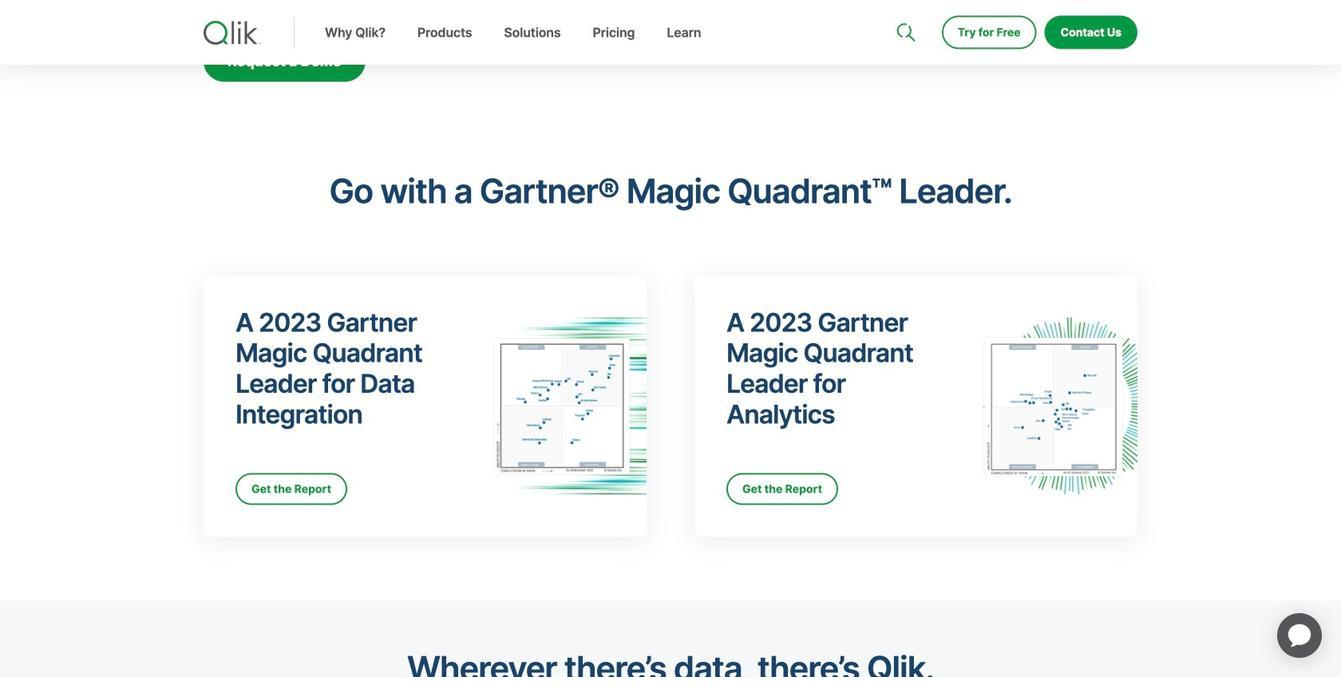 Task type: vqa. For each thing, say whether or not it's contained in the screenshot.
the bottom Solutions
no



Task type: locate. For each thing, give the bounding box(es) containing it.
qlik image
[[204, 21, 261, 45]]

login image
[[1087, 0, 1100, 13]]

application
[[1259, 594, 1342, 677]]



Task type: describe. For each thing, give the bounding box(es) containing it.
support image
[[898, 0, 911, 13]]



